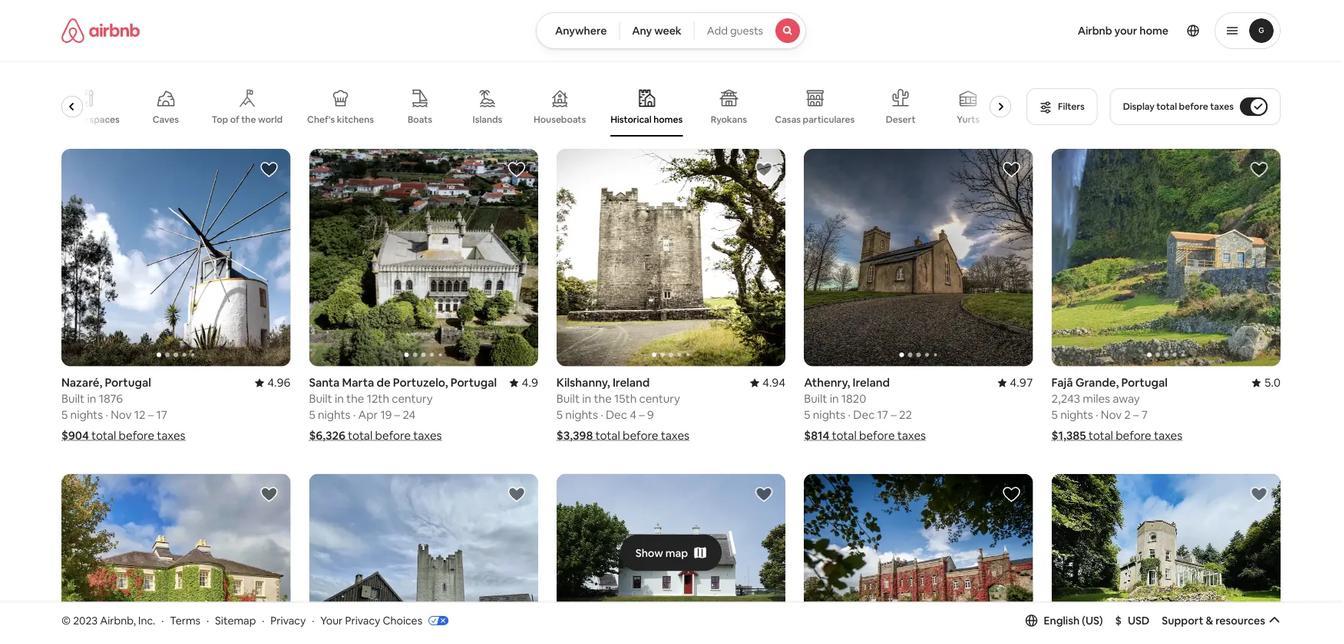 Task type: vqa. For each thing, say whether or not it's contained in the screenshot.
the rightmost to
no



Task type: describe. For each thing, give the bounding box(es) containing it.
&
[[1206, 614, 1213, 628]]

english (us) button
[[1025, 614, 1103, 628]]

2023
[[73, 614, 98, 628]]

desert
[[886, 114, 916, 126]]

· right inc. at the left bottom of page
[[161, 614, 164, 628]]

in for kilshanny,
[[582, 392, 591, 407]]

homes
[[653, 113, 683, 125]]

filters
[[1058, 101, 1085, 112]]

world
[[258, 114, 283, 126]]

add guests button
[[694, 12, 806, 49]]

built for built in the 15th century
[[556, 392, 580, 407]]

fajã grande, portugal 2,243 miles away 5 nights · nov 2 – 7 $1,385 total before taxes
[[1052, 375, 1182, 443]]

built for built in 1820
[[804, 392, 827, 407]]

kilshanny,
[[556, 375, 610, 390]]

total inside kilshanny, ireland built in the 15th century 5 nights · dec 4 – 9 $3,398 total before taxes
[[595, 428, 620, 443]]

add to wishlist: loughanure, ireland image
[[755, 486, 773, 504]]

built for built in 1876
[[61, 392, 85, 407]]

fajã
[[1052, 375, 1073, 390]]

portugal inside santa marta de portuzelo, portugal built in the 12th century 5 nights · apr 19 – 24 $6,326 total before taxes
[[450, 375, 497, 390]]

nights inside fajã grande, portugal 2,243 miles away 5 nights · nov 2 – 7 $1,385 total before taxes
[[1060, 408, 1093, 423]]

anywhere button
[[536, 12, 620, 49]]

santa
[[309, 375, 340, 390]]

total inside "display total before taxes" button
[[1156, 101, 1177, 112]]

5.0
[[1264, 375, 1281, 390]]

creative spaces
[[51, 114, 120, 126]]

any week button
[[619, 12, 695, 49]]

in for nazaré,
[[87, 392, 96, 407]]

taxes inside nazaré, portugal built in 1876 5 nights · nov 12 – 17 $904 total before taxes
[[157, 428, 185, 443]]

group containing houseboats
[[51, 77, 1017, 137]]

yurts
[[957, 114, 980, 126]]

add to wishlist: kilshanny, ireland image
[[755, 160, 773, 179]]

taxes inside santa marta de portuzelo, portugal built in the 12th century 5 nights · apr 19 – 24 $6,326 total before taxes
[[413, 428, 442, 443]]

your
[[1114, 24, 1137, 38]]

none search field containing anywhere
[[536, 12, 806, 49]]

caves
[[153, 114, 179, 126]]

your privacy choices
[[320, 614, 422, 628]]

add to wishlist: fajã grande, portugal image
[[1250, 160, 1268, 179]]

nazaré, portugal built in 1876 5 nights · nov 12 – 17 $904 total before taxes
[[61, 375, 185, 443]]

4.94 out of 5 average rating image
[[750, 375, 786, 390]]

$
[[1115, 614, 1122, 628]]

home
[[1140, 24, 1169, 38]]

terms link
[[170, 614, 200, 628]]

chef's
[[307, 114, 335, 126]]

sitemap
[[215, 614, 256, 628]]

· right terms 'link'
[[206, 614, 209, 628]]

2
[[1124, 408, 1131, 423]]

– inside athenry, ireland built in 1820 5 nights · dec 17 – 22 $814 total before taxes
[[891, 408, 897, 423]]

nazaré,
[[61, 375, 102, 390]]

· left privacy link
[[262, 614, 264, 628]]

taxes inside kilshanny, ireland built in the 15th century 5 nights · dec 4 – 9 $3,398 total before taxes
[[661, 428, 689, 443]]

the inside santa marta de portuzelo, portugal built in the 12th century 5 nights · apr 19 – 24 $6,326 total before taxes
[[346, 392, 364, 407]]

ireland for the
[[613, 375, 650, 390]]

4.96 out of 5 average rating image
[[255, 375, 291, 390]]

century inside kilshanny, ireland built in the 15th century 5 nights · dec 4 – 9 $3,398 total before taxes
[[639, 392, 680, 407]]

7
[[1142, 408, 1148, 423]]

airbnb,
[[100, 614, 136, 628]]

de
[[377, 375, 391, 390]]

taxes inside fajã grande, portugal 2,243 miles away 5 nights · nov 2 – 7 $1,385 total before taxes
[[1154, 428, 1182, 443]]

5 inside santa marta de portuzelo, portugal built in the 12th century 5 nights · apr 19 – 24 $6,326 total before taxes
[[309, 408, 315, 423]]

kilshanny, ireland built in the 15th century 5 nights · dec 4 – 9 $3,398 total before taxes
[[556, 375, 689, 443]]

filters button
[[1027, 88, 1098, 125]]

©
[[61, 614, 71, 628]]

support & resources button
[[1162, 614, 1281, 628]]

· left your at the bottom of the page
[[312, 614, 314, 628]]

week
[[654, 24, 682, 38]]

of
[[230, 114, 239, 126]]

5 inside nazaré, portugal built in 1876 5 nights · nov 12 – 17 $904 total before taxes
[[61, 408, 68, 423]]

ireland for 1820
[[853, 375, 890, 390]]

kitchens
[[337, 114, 374, 126]]

total inside fajã grande, portugal 2,243 miles away 5 nights · nov 2 – 7 $1,385 total before taxes
[[1088, 428, 1113, 443]]

taxes inside athenry, ireland built in 1820 5 nights · dec 17 – 22 $814 total before taxes
[[897, 428, 926, 443]]

$904
[[61, 428, 89, 443]]

in inside santa marta de portuzelo, portugal built in the 12th century 5 nights · apr 19 – 24 $6,326 total before taxes
[[335, 392, 344, 407]]

resources
[[1215, 614, 1265, 628]]

17 inside nazaré, portugal built in 1876 5 nights · nov 12 – 17 $904 total before taxes
[[156, 408, 167, 423]]

particulares
[[803, 113, 855, 125]]

before inside kilshanny, ireland built in the 15th century 5 nights · dec 4 – 9 $3,398 total before taxes
[[623, 428, 658, 443]]

grande,
[[1075, 375, 1119, 390]]

5 inside fajã grande, portugal 2,243 miles away 5 nights · nov 2 – 7 $1,385 total before taxes
[[1052, 408, 1058, 423]]

$1,385
[[1052, 428, 1086, 443]]

top of the world
[[212, 114, 283, 126]]

before inside athenry, ireland built in 1820 5 nights · dec 17 – 22 $814 total before taxes
[[859, 428, 895, 443]]

portugal inside nazaré, portugal built in 1876 5 nights · nov 12 – 17 $904 total before taxes
[[105, 375, 151, 390]]

houseboats
[[534, 113, 586, 125]]

your privacy choices link
[[320, 614, 448, 629]]

– inside kilshanny, ireland built in the 15th century 5 nights · dec 4 – 9 $3,398 total before taxes
[[639, 408, 645, 423]]

ryokans
[[711, 114, 747, 126]]

nights inside athenry, ireland built in 1820 5 nights · dec 17 – 22 $814 total before taxes
[[813, 408, 846, 423]]

boats
[[408, 114, 432, 126]]

airbnb
[[1078, 24, 1112, 38]]

4.96
[[267, 375, 291, 390]]

22
[[899, 408, 912, 423]]

show
[[636, 546, 663, 560]]

19
[[380, 408, 392, 423]]

nights inside santa marta de portuzelo, portugal built in the 12th century 5 nights · apr 19 – 24 $6,326 total before taxes
[[318, 408, 350, 423]]

miles
[[1083, 392, 1110, 407]]

5 inside kilshanny, ireland built in the 15th century 5 nights · dec 4 – 9 $3,398 total before taxes
[[556, 408, 563, 423]]

add to wishlist: santa marta de portuzelo, portugal image
[[507, 160, 526, 179]]

add to wishlist: dromcolliher, ireland image
[[1002, 486, 1021, 504]]

12
[[134, 408, 145, 423]]

english
[[1044, 614, 1080, 628]]

12th
[[367, 392, 389, 407]]

(us)
[[1082, 614, 1103, 628]]

2,243
[[1052, 392, 1080, 407]]

– inside santa marta de portuzelo, portugal built in the 12th century 5 nights · apr 19 – 24 $6,326 total before taxes
[[394, 408, 400, 423]]

airbnb your home link
[[1068, 15, 1178, 47]]

top
[[212, 114, 228, 126]]

add to wishlist: milford, ireland image
[[1250, 486, 1268, 504]]

portuzelo,
[[393, 375, 448, 390]]

map
[[665, 546, 688, 560]]

marta
[[342, 375, 374, 390]]



Task type: locate. For each thing, give the bounding box(es) containing it.
add
[[707, 24, 728, 38]]

any
[[632, 24, 652, 38]]

5 nights from the left
[[1060, 408, 1093, 423]]

built down santa
[[309, 392, 332, 407]]

0 horizontal spatial nov
[[111, 408, 132, 423]]

islands
[[473, 114, 502, 126]]

2 5 from the left
[[309, 408, 315, 423]]

17 left the 22
[[877, 408, 888, 423]]

century up 9
[[639, 392, 680, 407]]

· down 1876
[[105, 408, 108, 423]]

dec
[[606, 408, 627, 423], [853, 408, 875, 423]]

historical homes
[[611, 113, 683, 125]]

2 ireland from the left
[[853, 375, 890, 390]]

athenry, ireland built in 1820 5 nights · dec 17 – 22 $814 total before taxes
[[804, 375, 926, 443]]

1 built from the left
[[61, 392, 85, 407]]

· down 1820
[[848, 408, 851, 423]]

2 century from the left
[[639, 392, 680, 407]]

· down miles
[[1096, 408, 1098, 423]]

anywhere
[[555, 24, 607, 38]]

add guests
[[707, 24, 763, 38]]

3 in from the left
[[582, 392, 591, 407]]

3 portugal from the left
[[1121, 375, 1168, 390]]

total inside athenry, ireland built in 1820 5 nights · dec 17 – 22 $814 total before taxes
[[832, 428, 857, 443]]

5 inside athenry, ireland built in 1820 5 nights · dec 17 – 22 $814 total before taxes
[[804, 408, 810, 423]]

the right the of
[[241, 114, 256, 126]]

– right 12
[[148, 408, 154, 423]]

· inside kilshanny, ireland built in the 15th century 5 nights · dec 4 – 9 $3,398 total before taxes
[[601, 408, 603, 423]]

$6,326
[[309, 428, 345, 443]]

choices
[[383, 614, 422, 628]]

the down marta
[[346, 392, 364, 407]]

away
[[1113, 392, 1140, 407]]

– right 19
[[394, 408, 400, 423]]

24
[[403, 408, 416, 423]]

before right "display"
[[1179, 101, 1208, 112]]

4 in from the left
[[830, 392, 839, 407]]

in down nazaré,
[[87, 392, 96, 407]]

2 nov from the left
[[1101, 408, 1122, 423]]

before down 19
[[375, 428, 411, 443]]

2 dec from the left
[[853, 408, 875, 423]]

privacy right your at the bottom of the page
[[345, 614, 380, 628]]

support
[[1162, 614, 1203, 628]]

1820
[[841, 392, 866, 407]]

before down 12
[[119, 428, 154, 443]]

english (us)
[[1044, 614, 1103, 628]]

$3,398
[[556, 428, 593, 443]]

add to wishlist: kilfeacle, ireland image
[[507, 486, 526, 504]]

century up 24
[[392, 392, 433, 407]]

– inside nazaré, portugal built in 1876 5 nights · nov 12 – 17 $904 total before taxes
[[148, 408, 154, 423]]

0 horizontal spatial privacy
[[271, 614, 306, 628]]

the
[[241, 114, 256, 126], [346, 392, 364, 407], [594, 392, 612, 407]]

guests
[[730, 24, 763, 38]]

1 portugal from the left
[[105, 375, 151, 390]]

before down 1820
[[859, 428, 895, 443]]

4 – from the left
[[891, 408, 897, 423]]

3 5 from the left
[[556, 408, 563, 423]]

portugal up away
[[1121, 375, 1168, 390]]

total right "$904"
[[91, 428, 116, 443]]

total
[[1156, 101, 1177, 112], [91, 428, 116, 443], [348, 428, 373, 443], [595, 428, 620, 443], [832, 428, 857, 443], [1088, 428, 1113, 443]]

1 horizontal spatial 17
[[877, 408, 888, 423]]

5 up $3,398
[[556, 408, 563, 423]]

4.9 out of 5 average rating image
[[509, 375, 538, 390]]

–
[[148, 408, 154, 423], [394, 408, 400, 423], [639, 408, 645, 423], [891, 408, 897, 423], [1133, 408, 1139, 423]]

2 17 from the left
[[877, 408, 888, 423]]

total inside nazaré, portugal built in 1876 5 nights · nov 12 – 17 $904 total before taxes
[[91, 428, 116, 443]]

before inside fajã grande, portugal 2,243 miles away 5 nights · nov 2 – 7 $1,385 total before taxes
[[1116, 428, 1151, 443]]

in for athenry,
[[830, 392, 839, 407]]

display total before taxes
[[1123, 101, 1234, 112]]

1 ireland from the left
[[613, 375, 650, 390]]

display total before taxes button
[[1110, 88, 1281, 125]]

usd
[[1128, 614, 1150, 628]]

terms
[[170, 614, 200, 628]]

· inside fajã grande, portugal 2,243 miles away 5 nights · nov 2 – 7 $1,385 total before taxes
[[1096, 408, 1098, 423]]

built inside nazaré, portugal built in 1876 5 nights · nov 12 – 17 $904 total before taxes
[[61, 392, 85, 407]]

taxes inside button
[[1210, 101, 1234, 112]]

4.94
[[762, 375, 786, 390]]

athenry,
[[804, 375, 850, 390]]

·
[[105, 408, 108, 423], [353, 408, 356, 423], [601, 408, 603, 423], [848, 408, 851, 423], [1096, 408, 1098, 423], [161, 614, 164, 628], [206, 614, 209, 628], [262, 614, 264, 628], [312, 614, 314, 628]]

4
[[630, 408, 636, 423]]

group
[[51, 77, 1017, 137], [61, 149, 291, 367], [309, 149, 538, 367], [556, 149, 786, 367], [804, 149, 1033, 367], [1052, 149, 1281, 367], [61, 474, 291, 640], [309, 474, 538, 640], [556, 474, 786, 640], [804, 474, 1033, 640], [1052, 474, 1281, 640]]

inc.
[[138, 614, 155, 628]]

built inside santa marta de portuzelo, portugal built in the 12th century 5 nights · apr 19 – 24 $6,326 total before taxes
[[309, 392, 332, 407]]

1 nov from the left
[[111, 408, 132, 423]]

1 dec from the left
[[606, 408, 627, 423]]

4 nights from the left
[[813, 408, 846, 423]]

9
[[647, 408, 654, 423]]

2 nights from the left
[[318, 408, 350, 423]]

nov inside fajã grande, portugal 2,243 miles away 5 nights · nov 2 – 7 $1,385 total before taxes
[[1101, 408, 1122, 423]]

1 horizontal spatial dec
[[853, 408, 875, 423]]

1 17 from the left
[[156, 408, 167, 423]]

dec left 4
[[606, 408, 627, 423]]

– left 9
[[639, 408, 645, 423]]

privacy left your at the bottom of the page
[[271, 614, 306, 628]]

2 privacy from the left
[[345, 614, 380, 628]]

nights up $3,398
[[565, 408, 598, 423]]

the left 15th
[[594, 392, 612, 407]]

portugal up 1876
[[105, 375, 151, 390]]

in inside kilshanny, ireland built in the 15th century 5 nights · dec 4 – 9 $3,398 total before taxes
[[582, 392, 591, 407]]

built
[[61, 392, 85, 407], [309, 392, 332, 407], [556, 392, 580, 407], [804, 392, 827, 407]]

0 horizontal spatial portugal
[[105, 375, 151, 390]]

$ usd
[[1115, 614, 1150, 628]]

5
[[61, 408, 68, 423], [309, 408, 315, 423], [556, 408, 563, 423], [804, 408, 810, 423], [1052, 408, 1058, 423]]

airbnb your home
[[1078, 24, 1169, 38]]

nights down 2,243
[[1060, 408, 1093, 423]]

$814
[[804, 428, 829, 443]]

2 portugal from the left
[[450, 375, 497, 390]]

4.97
[[1010, 375, 1033, 390]]

total inside santa marta de portuzelo, portugal built in the 12th century 5 nights · apr 19 – 24 $6,326 total before taxes
[[348, 428, 373, 443]]

nights inside kilshanny, ireland built in the 15th century 5 nights · dec 4 – 9 $3,398 total before taxes
[[565, 408, 598, 423]]

built down nazaré,
[[61, 392, 85, 407]]

privacy
[[271, 614, 306, 628], [345, 614, 380, 628]]

your
[[320, 614, 343, 628]]

4.97 out of 5 average rating image
[[998, 375, 1033, 390]]

1 in from the left
[[87, 392, 96, 407]]

17 right 12
[[156, 408, 167, 423]]

5 5 from the left
[[1052, 408, 1058, 423]]

None search field
[[536, 12, 806, 49]]

dec inside athenry, ireland built in 1820 5 nights · dec 17 – 22 $814 total before taxes
[[853, 408, 875, 423]]

show map button
[[620, 535, 722, 572]]

portugal inside fajã grande, portugal 2,243 miles away 5 nights · nov 2 – 7 $1,385 total before taxes
[[1121, 375, 1168, 390]]

in
[[87, 392, 96, 407], [335, 392, 344, 407], [582, 392, 591, 407], [830, 392, 839, 407]]

total right $814
[[832, 428, 857, 443]]

4 5 from the left
[[804, 408, 810, 423]]

0 horizontal spatial the
[[241, 114, 256, 126]]

· left apr
[[353, 408, 356, 423]]

sitemap link
[[215, 614, 256, 628]]

dec inside kilshanny, ireland built in the 15th century 5 nights · dec 4 – 9 $3,398 total before taxes
[[606, 408, 627, 423]]

1 century from the left
[[392, 392, 433, 407]]

before inside nazaré, portugal built in 1876 5 nights · nov 12 – 17 $904 total before taxes
[[119, 428, 154, 443]]

in down santa
[[335, 392, 344, 407]]

before down 4
[[623, 428, 658, 443]]

nights up $6,326
[[318, 408, 350, 423]]

century inside santa marta de portuzelo, portugal built in the 12th century 5 nights · apr 19 – 24 $6,326 total before taxes
[[392, 392, 433, 407]]

4 built from the left
[[804, 392, 827, 407]]

in inside nazaré, portugal built in 1876 5 nights · nov 12 – 17 $904 total before taxes
[[87, 392, 96, 407]]

total right $1,385
[[1088, 428, 1113, 443]]

nights
[[70, 408, 103, 423], [318, 408, 350, 423], [565, 408, 598, 423], [813, 408, 846, 423], [1060, 408, 1093, 423]]

before inside santa marta de portuzelo, portugal built in the 12th century 5 nights · apr 19 – 24 $6,326 total before taxes
[[375, 428, 411, 443]]

built inside athenry, ireland built in 1820 5 nights · dec 17 – 22 $814 total before taxes
[[804, 392, 827, 407]]

in down athenry,
[[830, 392, 839, 407]]

5 up "$904"
[[61, 408, 68, 423]]

5 – from the left
[[1133, 408, 1139, 423]]

– left '7'
[[1133, 408, 1139, 423]]

2 built from the left
[[309, 392, 332, 407]]

3 built from the left
[[556, 392, 580, 407]]

· left 4
[[601, 408, 603, 423]]

spaces
[[89, 114, 120, 126]]

0 horizontal spatial dec
[[606, 408, 627, 423]]

display
[[1123, 101, 1154, 112]]

· inside nazaré, portugal built in 1876 5 nights · nov 12 – 17 $904 total before taxes
[[105, 408, 108, 423]]

1 5 from the left
[[61, 408, 68, 423]]

any week
[[632, 24, 682, 38]]

apr
[[358, 408, 378, 423]]

portugal left 4.9 out of 5 average rating icon
[[450, 375, 497, 390]]

0 horizontal spatial 17
[[156, 408, 167, 423]]

the inside group
[[241, 114, 256, 126]]

add to wishlist: athenry, ireland image
[[1002, 160, 1021, 179]]

· inside athenry, ireland built in 1820 5 nights · dec 17 – 22 $814 total before taxes
[[848, 408, 851, 423]]

– left the 22
[[891, 408, 897, 423]]

historical
[[611, 113, 652, 125]]

5 down 2,243
[[1052, 408, 1058, 423]]

3 – from the left
[[639, 408, 645, 423]]

add to wishlist: caherlistrane, ireland image
[[260, 486, 278, 504]]

1 horizontal spatial century
[[639, 392, 680, 407]]

built inside kilshanny, ireland built in the 15th century 5 nights · dec 4 – 9 $3,398 total before taxes
[[556, 392, 580, 407]]

total right $3,398
[[595, 428, 620, 443]]

2 horizontal spatial the
[[594, 392, 612, 407]]

15th
[[614, 392, 637, 407]]

1 horizontal spatial nov
[[1101, 408, 1122, 423]]

5 up $814
[[804, 408, 810, 423]]

total down apr
[[348, 428, 373, 443]]

built down athenry,
[[804, 392, 827, 407]]

© 2023 airbnb, inc. ·
[[61, 614, 164, 628]]

ireland up 15th
[[613, 375, 650, 390]]

nov left 2
[[1101, 408, 1122, 423]]

2 horizontal spatial portugal
[[1121, 375, 1168, 390]]

nov inside nazaré, portugal built in 1876 5 nights · nov 12 – 17 $904 total before taxes
[[111, 408, 132, 423]]

1 horizontal spatial ireland
[[853, 375, 890, 390]]

before
[[1179, 101, 1208, 112], [119, 428, 154, 443], [375, 428, 411, 443], [623, 428, 658, 443], [859, 428, 895, 443], [1116, 428, 1151, 443]]

· inside santa marta de portuzelo, portugal built in the 12th century 5 nights · apr 19 – 24 $6,326 total before taxes
[[353, 408, 356, 423]]

2 in from the left
[[335, 392, 344, 407]]

total right "display"
[[1156, 101, 1177, 112]]

portugal
[[105, 375, 151, 390], [450, 375, 497, 390], [1121, 375, 1168, 390]]

creative
[[51, 114, 87, 126]]

ireland up 1820
[[853, 375, 890, 390]]

add to wishlist: nazaré, portugal image
[[260, 160, 278, 179]]

0 horizontal spatial ireland
[[613, 375, 650, 390]]

1 privacy from the left
[[271, 614, 306, 628]]

in inside athenry, ireland built in 1820 5 nights · dec 17 – 22 $814 total before taxes
[[830, 392, 839, 407]]

santa marta de portuzelo, portugal built in the 12th century 5 nights · apr 19 – 24 $6,326 total before taxes
[[309, 375, 497, 443]]

ireland inside kilshanny, ireland built in the 15th century 5 nights · dec 4 – 9 $3,398 total before taxes
[[613, 375, 650, 390]]

built down kilshanny,
[[556, 392, 580, 407]]

1 – from the left
[[148, 408, 154, 423]]

before inside button
[[1179, 101, 1208, 112]]

1876
[[99, 392, 123, 407]]

2 – from the left
[[394, 408, 400, 423]]

4.9
[[522, 375, 538, 390]]

1 horizontal spatial the
[[346, 392, 364, 407]]

nov left 12
[[111, 408, 132, 423]]

privacy link
[[271, 614, 306, 628]]

century
[[392, 392, 433, 407], [639, 392, 680, 407]]

dec down 1820
[[853, 408, 875, 423]]

1 horizontal spatial portugal
[[450, 375, 497, 390]]

17 inside athenry, ireland built in 1820 5 nights · dec 17 – 22 $814 total before taxes
[[877, 408, 888, 423]]

3 nights from the left
[[565, 408, 598, 423]]

support & resources
[[1162, 614, 1265, 628]]

1 horizontal spatial privacy
[[345, 614, 380, 628]]

0 horizontal spatial century
[[392, 392, 433, 407]]

in down kilshanny,
[[582, 392, 591, 407]]

nights up "$904"
[[70, 408, 103, 423]]

before down 2
[[1116, 428, 1151, 443]]

ireland inside athenry, ireland built in 1820 5 nights · dec 17 – 22 $814 total before taxes
[[853, 375, 890, 390]]

nights inside nazaré, portugal built in 1876 5 nights · nov 12 – 17 $904 total before taxes
[[70, 408, 103, 423]]

5.0 out of 5 average rating image
[[1252, 375, 1281, 390]]

– inside fajã grande, portugal 2,243 miles away 5 nights · nov 2 – 7 $1,385 total before taxes
[[1133, 408, 1139, 423]]

profile element
[[825, 0, 1281, 61]]

the inside kilshanny, ireland built in the 15th century 5 nights · dec 4 – 9 $3,398 total before taxes
[[594, 392, 612, 407]]

terms · sitemap · privacy ·
[[170, 614, 314, 628]]

5 up $6,326
[[309, 408, 315, 423]]

nights up $814
[[813, 408, 846, 423]]

1 nights from the left
[[70, 408, 103, 423]]

chef's kitchens
[[307, 114, 374, 126]]

show map
[[636, 546, 688, 560]]



